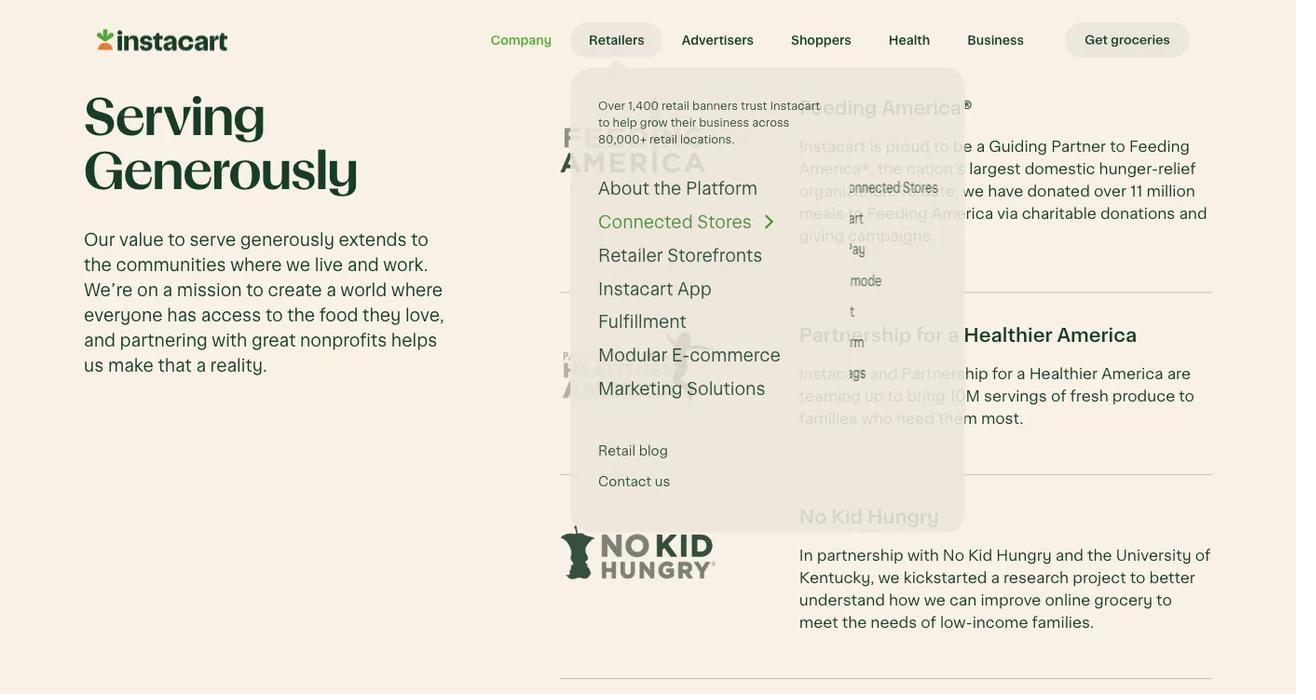 Task type: describe. For each thing, give the bounding box(es) containing it.
1 vertical spatial feeding
[[1130, 139, 1191, 155]]

connected stores button
[[599, 211, 775, 234]]

nonprofits
[[300, 332, 387, 350]]

platform
[[686, 180, 758, 198]]

the down understand
[[843, 615, 867, 631]]

great
[[252, 332, 296, 350]]

2 horizontal spatial of
[[1196, 548, 1211, 564]]

10m
[[950, 388, 981, 404]]

a down live
[[326, 281, 336, 299]]

produce
[[1113, 388, 1176, 404]]

marketing solutions
[[599, 380, 766, 398]]

how
[[890, 593, 921, 609]]

0 vertical spatial feeding
[[800, 98, 878, 119]]

to down better
[[1157, 593, 1173, 609]]

be
[[954, 139, 973, 155]]

live
[[315, 256, 343, 274]]

to up work.
[[411, 231, 429, 249]]

low-
[[941, 615, 973, 631]]

feeding america®
[[800, 98, 973, 119]]

0 vertical spatial kid
[[832, 507, 864, 528]]

relief
[[1159, 161, 1197, 178]]

fulfillment
[[599, 313, 687, 331]]

instacart app
[[599, 280, 712, 298]]

generously
[[240, 231, 335, 249]]

donated
[[1028, 184, 1091, 200]]

serving generously
[[84, 93, 358, 198]]

need
[[897, 411, 935, 427]]

they
[[363, 306, 401, 325]]

to up access
[[246, 281, 264, 299]]

retailers
[[589, 33, 645, 47]]

better
[[1150, 570, 1196, 587]]

commerce
[[690, 347, 781, 365]]

improve
[[981, 593, 1042, 609]]

storefronts
[[668, 247, 763, 265]]

the down create
[[287, 306, 315, 325]]

1 horizontal spatial us
[[655, 475, 671, 489]]

hungry inside in partnership with no kid hungry and the university of kentucky, we kickstarted a research project to better understand how we can improve online grocery to meet the needs of low-income families.
[[997, 548, 1052, 564]]

hunger-
[[1100, 161, 1159, 178]]

food
[[320, 306, 359, 325]]

to
[[900, 184, 918, 200]]

million
[[1147, 184, 1196, 200]]

grocery
[[1095, 593, 1153, 609]]

solutions
[[687, 380, 766, 398]]

partner
[[1052, 139, 1107, 155]]

stores
[[698, 213, 752, 231]]

who
[[862, 411, 893, 427]]

meet
[[800, 615, 839, 631]]

are
[[1168, 366, 1192, 382]]

proud
[[886, 139, 931, 155]]

create
[[268, 281, 322, 299]]

retailers button
[[571, 22, 664, 58]]

help
[[613, 117, 638, 129]]

across
[[753, 117, 790, 129]]

and up world
[[348, 256, 379, 274]]

business
[[700, 117, 750, 129]]

organization.
[[800, 184, 896, 200]]

instacart for instacart and partnership for a healthier america are teaming up to bring 10m servings of fresh produce to families who need them most.
[[800, 366, 866, 382]]

to left be
[[934, 139, 950, 155]]

retailer
[[599, 247, 663, 265]]

understand
[[800, 593, 886, 609]]

donations
[[1101, 206, 1176, 222]]

0 vertical spatial healthier
[[964, 325, 1053, 346]]

we inside our value to serve generously extends to the communities where we live and work. we're on a mission to create a world where everyone has access to the food they love, and partnering with great nonprofits helps us make that a reality.
[[286, 256, 311, 274]]

generously
[[84, 147, 358, 198]]

connected
[[599, 213, 693, 231]]

locations.
[[681, 133, 735, 146]]

instacart and partnership for a healthier america are teaming up to bring 10m servings of fresh produce to families who need them most.
[[800, 366, 1195, 427]]

11
[[1131, 184, 1143, 200]]

america®
[[882, 98, 973, 119]]

with inside our value to serve generously extends to the communities where we live and work. we're on a mission to create a world where everyone has access to the food they love, and partnering with great nonprofits helps us make that a reality.
[[212, 332, 247, 350]]

business
[[968, 33, 1025, 47]]

kickstarted
[[904, 570, 988, 587]]

marketing solutions link
[[599, 378, 766, 400]]

to up the communities
[[168, 231, 185, 249]]

to down organization.
[[848, 206, 864, 222]]

have
[[988, 184, 1024, 200]]

and inside instacart is proud to be a guiding partner to feeding america®, the nation's largest domestic hunger-relief organization. to date, we have donated over 11 million meals to feeding america via charitable donations and giving campaigns.
[[1180, 206, 1208, 222]]

instacart is proud to be a guiding partner to feeding america®, the nation's largest domestic hunger-relief organization. to date, we have donated over 11 million meals to feeding america via charitable donations and giving campaigns.
[[800, 139, 1208, 245]]

needs
[[871, 615, 918, 631]]

love,
[[405, 306, 445, 325]]

1 vertical spatial where
[[391, 281, 443, 299]]

over
[[599, 100, 626, 112]]

up
[[865, 388, 884, 404]]

about
[[599, 180, 650, 198]]

instacart for instacart app
[[599, 280, 674, 298]]

the inside instacart is proud to be a guiding partner to feeding america®, the nation's largest domestic hunger-relief organization. to date, we have donated over 11 million meals to feeding america via charitable donations and giving campaigns.
[[878, 161, 903, 178]]

retailer storefronts
[[599, 247, 763, 265]]

e-
[[672, 347, 690, 365]]

domestic
[[1025, 161, 1096, 178]]

0 horizontal spatial hungry
[[868, 507, 940, 528]]

partnership inside instacart and partnership for a healthier america are teaming up to bring 10m servings of fresh produce to families who need them most.
[[902, 366, 989, 382]]

instacart inside over 1,400 retail banners trust instacart to help grow their business across 80,000+ retail locations.
[[771, 100, 821, 112]]

our value to serve generously extends to the communities where we live and work. we're on a mission to create a world where everyone has access to the food they love, and partnering with great nonprofits helps us make that a reality.
[[84, 231, 445, 375]]

we inside instacart is proud to be a guiding partner to feeding america®, the nation's largest domestic hunger-relief organization. to date, we have donated over 11 million meals to feeding america via charitable donations and giving campaigns.
[[963, 184, 985, 200]]

and inside in partnership with no kid hungry and the university of kentucky, we kickstarted a research project to better understand how we can improve online grocery to meet the needs of low-income families.
[[1056, 548, 1084, 564]]

the up 'project' on the right of page
[[1088, 548, 1113, 564]]

that
[[158, 357, 192, 375]]

instacart for instacart is proud to be a guiding partner to feeding america®, the nation's largest domestic hunger-relief organization. to date, we have donated over 11 million meals to feeding america via charitable donations and giving campaigns.
[[800, 139, 866, 155]]

get groceries
[[1085, 33, 1171, 46]]

grow
[[640, 117, 668, 129]]



Task type: vqa. For each thing, say whether or not it's contained in the screenshot.


Task type: locate. For each thing, give the bounding box(es) containing it.
can
[[950, 593, 977, 609]]

groceries
[[1112, 33, 1171, 46]]

bring
[[907, 388, 946, 404]]

1 horizontal spatial with
[[908, 548, 940, 564]]

partnership
[[817, 548, 904, 564]]

advertisers button
[[664, 22, 773, 58]]

us left make
[[84, 357, 104, 375]]

to down are
[[1180, 388, 1195, 404]]

1 horizontal spatial kid
[[969, 548, 993, 564]]

income
[[973, 615, 1029, 631]]

business button
[[949, 22, 1043, 58]]

a right that at the left of page
[[196, 357, 206, 375]]

0 vertical spatial hungry
[[868, 507, 940, 528]]

a up '10m'
[[948, 325, 960, 346]]

a up improve on the right
[[992, 570, 1000, 587]]

america up the fresh
[[1058, 325, 1138, 346]]

1,400
[[628, 100, 659, 112]]

partnering
[[120, 332, 208, 350]]

1 vertical spatial no
[[943, 548, 965, 564]]

company button
[[472, 22, 571, 58]]

a up the servings
[[1017, 366, 1026, 382]]

instacart down retailer
[[599, 280, 674, 298]]

us inside our value to serve generously extends to the communities where we live and work. we're on a mission to create a world where everyone has access to the food they love, and partnering with great nonprofits helps us make that a reality.
[[84, 357, 104, 375]]

0 vertical spatial of
[[1052, 388, 1067, 404]]

with up kickstarted
[[908, 548, 940, 564]]

1 vertical spatial for
[[993, 366, 1014, 382]]

for up bring
[[917, 325, 944, 346]]

feeding up relief
[[1130, 139, 1191, 155]]

2 vertical spatial of
[[921, 615, 937, 631]]

healthier up the servings
[[964, 325, 1053, 346]]

retail up their
[[662, 100, 690, 112]]

0 vertical spatial us
[[84, 357, 104, 375]]

to right the up
[[888, 388, 904, 404]]

feeding up is
[[800, 98, 878, 119]]

we down largest
[[963, 184, 985, 200]]

their
[[671, 117, 697, 129]]

we're
[[84, 281, 133, 299]]

has
[[167, 306, 197, 325]]

1 vertical spatial us
[[655, 475, 671, 489]]

retail down grow
[[650, 133, 678, 146]]

a inside instacart and partnership for a healthier america are teaming up to bring 10m servings of fresh produce to families who need them most.
[[1017, 366, 1026, 382]]

modular e-commerce
[[599, 347, 781, 365]]

1 vertical spatial america
[[1058, 325, 1138, 346]]

america
[[932, 206, 994, 222], [1058, 325, 1138, 346], [1102, 366, 1164, 382]]

1 horizontal spatial for
[[993, 366, 1014, 382]]

meals
[[800, 206, 845, 222]]

america up produce
[[1102, 366, 1164, 382]]

fulfillment link
[[599, 311, 687, 334]]

0 horizontal spatial us
[[84, 357, 104, 375]]

the down our
[[84, 256, 112, 274]]

families.
[[1033, 615, 1095, 631]]

app
[[678, 280, 712, 298]]

modular e-commerce link
[[599, 345, 781, 367]]

instacart up teaming
[[800, 366, 866, 382]]

1 vertical spatial healthier
[[1030, 366, 1098, 382]]

instacart up across
[[771, 100, 821, 112]]

0 horizontal spatial of
[[921, 615, 937, 631]]

1 vertical spatial with
[[908, 548, 940, 564]]

campaigns.
[[848, 228, 935, 245]]

instacart app link
[[599, 278, 712, 300]]

fresh
[[1071, 388, 1109, 404]]

we up create
[[286, 256, 311, 274]]

of inside instacart and partnership for a healthier america are teaming up to bring 10m servings of fresh produce to families who need them most.
[[1052, 388, 1067, 404]]

extends
[[339, 231, 407, 249]]

on
[[137, 281, 158, 299]]

the up connected stores
[[654, 180, 682, 198]]

helps
[[391, 332, 438, 350]]

with down access
[[212, 332, 247, 350]]

we down kickstarted
[[925, 593, 946, 609]]

hungry up partnership
[[868, 507, 940, 528]]

no up kickstarted
[[943, 548, 965, 564]]

is
[[870, 139, 883, 155]]

reality.
[[210, 357, 267, 375]]

1 vertical spatial of
[[1196, 548, 1211, 564]]

0 vertical spatial where
[[230, 256, 282, 274]]

hungry up research
[[997, 548, 1052, 564]]

and up the up
[[870, 366, 898, 382]]

the down is
[[878, 161, 903, 178]]

1 horizontal spatial hungry
[[997, 548, 1052, 564]]

to up hunger-
[[1111, 139, 1126, 155]]

0 vertical spatial retail
[[662, 100, 690, 112]]

us
[[84, 357, 104, 375], [655, 475, 671, 489]]

partnership up the up
[[800, 325, 912, 346]]

where up the love,
[[391, 281, 443, 299]]

via
[[998, 206, 1019, 222]]

a inside in partnership with no kid hungry and the university of kentucky, we kickstarted a research project to better understand how we can improve online grocery to meet the needs of low-income families.
[[992, 570, 1000, 587]]

0 vertical spatial no
[[800, 507, 827, 528]]

and inside instacart and partnership for a healthier america are teaming up to bring 10m servings of fresh produce to families who need them most.
[[870, 366, 898, 382]]

nation's
[[907, 161, 966, 178]]

instacart up america®,
[[800, 139, 866, 155]]

to down over
[[599, 117, 610, 129]]

1 vertical spatial kid
[[969, 548, 993, 564]]

the
[[878, 161, 903, 178], [654, 180, 682, 198], [84, 256, 112, 274], [287, 306, 315, 325], [1088, 548, 1113, 564], [843, 615, 867, 631]]

we up how
[[879, 570, 900, 587]]

feeding up campaigns.
[[868, 206, 928, 222]]

a right be
[[977, 139, 986, 155]]

mission
[[177, 281, 242, 299]]

80,000+
[[599, 133, 647, 146]]

no up the in
[[800, 507, 827, 528]]

health
[[889, 33, 931, 47]]

where down generously
[[230, 256, 282, 274]]

to up grocery
[[1131, 570, 1146, 587]]

us down blog
[[655, 475, 671, 489]]

date,
[[921, 184, 959, 200]]

trust
[[741, 100, 768, 112]]

0 vertical spatial for
[[917, 325, 944, 346]]

and down million
[[1180, 206, 1208, 222]]

most.
[[982, 411, 1024, 427]]

contact us
[[599, 475, 671, 489]]

no kid hungry
[[800, 507, 940, 528]]

retail blog
[[599, 444, 668, 458]]

access
[[201, 306, 261, 325]]

in partnership with no kid hungry and the university of kentucky, we kickstarted a research project to better understand how we can improve online grocery to meet the needs of low-income families.
[[800, 548, 1211, 631]]

to inside over 1,400 retail banners trust instacart to help grow their business across 80,000+ retail locations.
[[599, 117, 610, 129]]

in
[[800, 548, 814, 564]]

contact us link
[[599, 475, 671, 489]]

online
[[1046, 593, 1091, 609]]

1 vertical spatial hungry
[[997, 548, 1052, 564]]

1 horizontal spatial no
[[943, 548, 965, 564]]

healthier up the fresh
[[1030, 366, 1098, 382]]

retail
[[599, 444, 636, 458]]

instacart inside instacart and partnership for a healthier america are teaming up to bring 10m servings of fresh produce to families who need them most.
[[800, 366, 866, 382]]

1 vertical spatial partnership
[[902, 366, 989, 382]]

partnership up bring
[[902, 366, 989, 382]]

about the platform link
[[599, 178, 758, 200]]

instacart inside instacart is proud to be a guiding partner to feeding america®, the nation's largest domestic hunger-relief organization. to date, we have donated over 11 million meals to feeding america via charitable donations and giving campaigns.
[[800, 139, 866, 155]]

them
[[939, 411, 978, 427]]

of left low-
[[921, 615, 937, 631]]

kid up kickstarted
[[969, 548, 993, 564]]

giving
[[800, 228, 845, 245]]

0 horizontal spatial with
[[212, 332, 247, 350]]

kid inside in partnership with no kid hungry and the university of kentucky, we kickstarted a research project to better understand how we can improve online grocery to meet the needs of low-income families.
[[969, 548, 993, 564]]

and up 'project' on the right of page
[[1056, 548, 1084, 564]]

kentucky,
[[800, 570, 875, 587]]

2 vertical spatial feeding
[[868, 206, 928, 222]]

research
[[1004, 570, 1070, 587]]

america down date,
[[932, 206, 994, 222]]

0 horizontal spatial no
[[800, 507, 827, 528]]

partnership for a healthier america
[[800, 325, 1138, 346]]

america inside instacart and partnership for a healthier america are teaming up to bring 10m servings of fresh produce to families who need them most.
[[1102, 366, 1164, 382]]

serving
[[84, 93, 265, 144]]

healthier inside instacart and partnership for a healthier america are teaming up to bring 10m servings of fresh produce to families who need them most.
[[1030, 366, 1098, 382]]

no inside in partnership with no kid hungry and the university of kentucky, we kickstarted a research project to better understand how we can improve online grocery to meet the needs of low-income families.
[[943, 548, 965, 564]]

teaming
[[800, 388, 861, 404]]

for up the servings
[[993, 366, 1014, 382]]

and
[[1180, 206, 1208, 222], [348, 256, 379, 274], [84, 332, 116, 350], [870, 366, 898, 382], [1056, 548, 1084, 564]]

no
[[800, 507, 827, 528], [943, 548, 965, 564]]

0 horizontal spatial for
[[917, 325, 944, 346]]

1 vertical spatial retail
[[650, 133, 678, 146]]

value
[[119, 231, 164, 249]]

1 horizontal spatial of
[[1052, 388, 1067, 404]]

0 vertical spatial partnership
[[800, 325, 912, 346]]

of left the fresh
[[1052, 388, 1067, 404]]

and down everyone
[[84, 332, 116, 350]]

2 vertical spatial america
[[1102, 366, 1164, 382]]

kid up partnership
[[832, 507, 864, 528]]

0 vertical spatial with
[[212, 332, 247, 350]]

0 horizontal spatial where
[[230, 256, 282, 274]]

a right on
[[163, 281, 173, 299]]

with inside in partnership with no kid hungry and the university of kentucky, we kickstarted a research project to better understand how we can improve online grocery to meet the needs of low-income families.
[[908, 548, 940, 564]]

1 horizontal spatial where
[[391, 281, 443, 299]]

america®,
[[800, 161, 874, 178]]

project
[[1073, 570, 1127, 587]]

retailer storefronts link
[[599, 245, 763, 267]]

for inside instacart and partnership for a healthier america are teaming up to bring 10m servings of fresh produce to families who need them most.
[[993, 366, 1014, 382]]

a inside instacart is proud to be a guiding partner to feeding america®, the nation's largest domestic hunger-relief organization. to date, we have donated over 11 million meals to feeding america via charitable donations and giving campaigns.
[[977, 139, 986, 155]]

0 horizontal spatial kid
[[832, 507, 864, 528]]

of up better
[[1196, 548, 1211, 564]]

to up great
[[266, 306, 283, 325]]

0 vertical spatial america
[[932, 206, 994, 222]]

university
[[1117, 548, 1192, 564]]

with
[[212, 332, 247, 350], [908, 548, 940, 564]]

america inside instacart is proud to be a guiding partner to feeding america®, the nation's largest domestic hunger-relief organization. to date, we have donated over 11 million meals to feeding america via charitable donations and giving campaigns.
[[932, 206, 994, 222]]

company
[[491, 33, 552, 47]]



